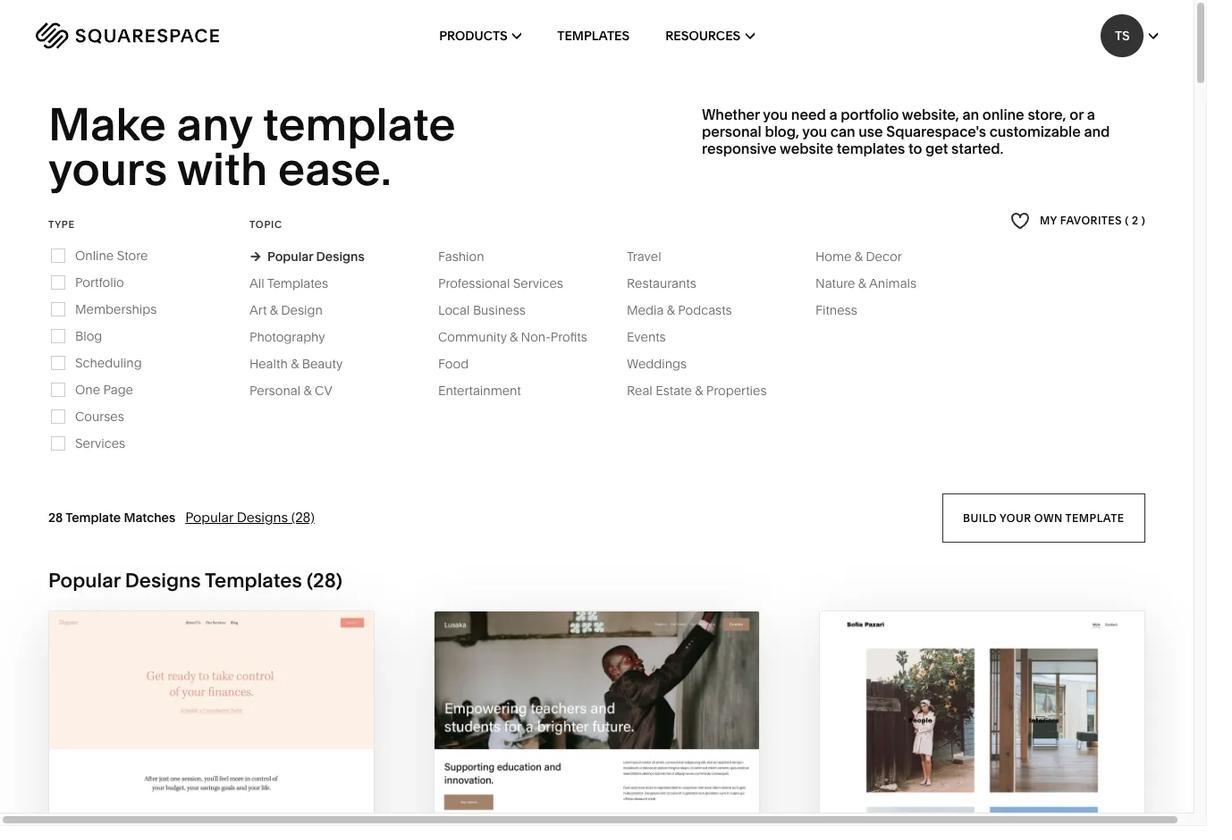 Task type: locate. For each thing, give the bounding box(es) containing it.
use
[[859, 123, 883, 140]]

1 vertical spatial popular
[[185, 509, 233, 526]]

business
[[473, 302, 526, 318]]

1 horizontal spatial start
[[498, 793, 552, 813]]

start with lusaka
[[498, 793, 677, 813]]

with left the lusaka
[[556, 793, 602, 813]]

need
[[791, 105, 826, 123]]

28 left template
[[48, 510, 63, 526]]

pazari element
[[820, 611, 1145, 826]]

popular
[[267, 248, 313, 265], [185, 509, 233, 526], [48, 569, 120, 593]]

popular right matches
[[185, 509, 233, 526]]

designs up all templates link
[[316, 248, 364, 265]]

popular for popular designs
[[267, 248, 313, 265]]

blog,
[[765, 123, 799, 140]]

start for start with degraw
[[109, 793, 163, 813]]

1 horizontal spatial (
[[1125, 214, 1129, 227]]

templates
[[557, 28, 630, 44], [267, 275, 328, 291], [205, 569, 302, 593]]

degraw
[[217, 793, 295, 813]]

one
[[75, 382, 100, 398]]

2 horizontal spatial designs
[[316, 248, 364, 265]]

0 horizontal spatial a
[[829, 105, 838, 123]]

0 vertical spatial popular
[[267, 248, 313, 265]]

topic
[[250, 218, 282, 231]]

0 horizontal spatial you
[[763, 105, 788, 123]]

0 horizontal spatial )
[[336, 569, 342, 593]]

events
[[627, 329, 666, 345]]

start with degraw button
[[109, 779, 314, 826]]

travel link
[[627, 248, 679, 265]]

1 horizontal spatial )
[[1142, 214, 1146, 227]]

1 vertical spatial template
[[1066, 511, 1125, 524]]

with left pazari
[[945, 786, 991, 806]]

0 vertical spatial designs
[[316, 248, 364, 265]]

2 vertical spatial designs
[[125, 569, 201, 593]]

degraw image
[[49, 611, 374, 826]]

0 horizontal spatial template
[[263, 97, 456, 152]]

& right home
[[855, 248, 863, 265]]

any
[[177, 97, 252, 152]]

memberships
[[75, 301, 157, 317]]

fashion link
[[438, 248, 502, 265]]

decor
[[866, 248, 902, 265]]

your
[[1000, 511, 1032, 524]]

designs for popular designs templates ( 28 )
[[125, 569, 201, 593]]

home & decor link
[[816, 248, 920, 265]]

0 horizontal spatial 28
[[48, 510, 63, 526]]

28 template matches
[[48, 510, 175, 526]]

media & podcasts link
[[627, 302, 750, 318]]

& left non- at the left top of page
[[510, 329, 518, 345]]

food
[[438, 356, 469, 372]]

& right health
[[291, 356, 299, 372]]

popular up all templates
[[267, 248, 313, 265]]

0 horizontal spatial (
[[307, 569, 313, 593]]

with left the degraw
[[167, 793, 213, 813]]

1 a from the left
[[829, 105, 838, 123]]

& for animals
[[858, 275, 866, 291]]

2 horizontal spatial popular
[[267, 248, 313, 265]]

0 horizontal spatial services
[[75, 435, 125, 451]]

& for cv
[[304, 383, 312, 399]]

( left 2
[[1125, 214, 1129, 227]]

build your own template button
[[943, 493, 1146, 543]]

pazari
[[995, 786, 1059, 806]]

animals
[[869, 275, 917, 291]]

products
[[439, 28, 508, 44]]

services
[[513, 275, 563, 291], [75, 435, 125, 451]]

home
[[816, 248, 852, 265]]

design
[[281, 302, 323, 318]]

non-
[[521, 329, 551, 345]]

favorites
[[1060, 214, 1122, 227]]

0 vertical spatial 28
[[48, 510, 63, 526]]

restaurants
[[627, 275, 696, 291]]

)
[[1142, 214, 1146, 227], [336, 569, 342, 593]]

local business
[[438, 302, 526, 318]]

scheduling
[[75, 355, 142, 371]]

my favorites ( 2 )
[[1040, 214, 1146, 227]]

1 vertical spatial designs
[[237, 509, 288, 526]]

website,
[[902, 105, 959, 123]]

personal & cv
[[250, 383, 332, 399]]

(
[[1125, 214, 1129, 227], [307, 569, 313, 593]]

lusaka image
[[435, 611, 759, 826]]

page
[[103, 382, 133, 398]]

& right nature
[[858, 275, 866, 291]]

designs for popular designs (28)
[[237, 509, 288, 526]]

restaurants link
[[627, 275, 714, 291]]

with up the topic
[[177, 142, 268, 197]]

28 down (28)
[[313, 569, 336, 593]]

with inside button
[[167, 793, 213, 813]]

1 vertical spatial (
[[307, 569, 313, 593]]

resources
[[665, 28, 741, 44]]

0 vertical spatial template
[[263, 97, 456, 152]]

0 vertical spatial services
[[513, 275, 563, 291]]

& right media
[[667, 302, 675, 318]]

1 horizontal spatial designs
[[237, 509, 288, 526]]

local
[[438, 302, 470, 318]]

popular designs
[[267, 248, 364, 265]]

blog
[[75, 328, 102, 344]]

1 horizontal spatial popular
[[185, 509, 233, 526]]

0 horizontal spatial start
[[109, 793, 163, 813]]

designs down matches
[[125, 569, 201, 593]]

services down the courses
[[75, 435, 125, 451]]

1 vertical spatial 28
[[313, 569, 336, 593]]

make
[[48, 97, 166, 152]]

real estate & properties link
[[627, 383, 785, 399]]

community
[[438, 329, 507, 345]]

popular down template
[[48, 569, 120, 593]]

professional services
[[438, 275, 563, 291]]

ts
[[1115, 28, 1130, 44]]

started.
[[952, 140, 1004, 158]]

28
[[48, 510, 63, 526], [313, 569, 336, 593]]

template
[[263, 97, 456, 152], [1066, 511, 1125, 524]]

a right 'or'
[[1087, 105, 1095, 123]]

ease.
[[278, 142, 392, 197]]

you left can
[[802, 123, 827, 140]]

2 a from the left
[[1087, 105, 1095, 123]]

matches
[[124, 510, 175, 526]]

estate
[[656, 383, 692, 399]]

popular for popular designs templates ( 28 )
[[48, 569, 120, 593]]

media & podcasts
[[627, 302, 732, 318]]

1 horizontal spatial services
[[513, 275, 563, 291]]

& for design
[[270, 302, 278, 318]]

to
[[909, 140, 922, 158]]

you left need
[[763, 105, 788, 123]]

with
[[177, 142, 268, 197], [945, 786, 991, 806], [167, 793, 213, 813], [556, 793, 602, 813]]

0 vertical spatial templates
[[557, 28, 630, 44]]

0 horizontal spatial designs
[[125, 569, 201, 593]]

1 horizontal spatial template
[[1066, 511, 1125, 524]]

can
[[831, 123, 855, 140]]

profits
[[551, 329, 587, 345]]

type
[[48, 218, 75, 231]]

a right need
[[829, 105, 838, 123]]

start with lusaka button
[[498, 779, 696, 826]]

professional
[[438, 275, 510, 291]]

( down (28)
[[307, 569, 313, 593]]

& left the cv
[[304, 383, 312, 399]]

2 vertical spatial templates
[[205, 569, 302, 593]]

2 vertical spatial popular
[[48, 569, 120, 593]]

lusaka
[[606, 793, 677, 813]]

& right estate
[[695, 383, 703, 399]]

and
[[1084, 123, 1110, 140]]

start
[[887, 786, 941, 806], [109, 793, 163, 813], [498, 793, 552, 813]]

services up business
[[513, 275, 563, 291]]

ts button
[[1101, 14, 1158, 57]]

1 horizontal spatial a
[[1087, 105, 1095, 123]]

& right art
[[270, 302, 278, 318]]

start inside button
[[109, 793, 163, 813]]

0 horizontal spatial popular
[[48, 569, 120, 593]]

responsive
[[702, 140, 777, 158]]

customizable
[[990, 123, 1081, 140]]

2 horizontal spatial start
[[887, 786, 941, 806]]

designs left (28)
[[237, 509, 288, 526]]



Task type: describe. For each thing, give the bounding box(es) containing it.
all templates
[[250, 275, 328, 291]]

art & design link
[[250, 302, 341, 318]]

fitness
[[816, 302, 857, 318]]

all
[[250, 275, 264, 291]]

nature & animals link
[[816, 275, 935, 291]]

home & decor
[[816, 248, 902, 265]]

templates link
[[557, 0, 630, 72]]

yours
[[48, 142, 167, 197]]

template inside button
[[1066, 511, 1125, 524]]

templates
[[837, 140, 905, 158]]

with for start with degraw
[[167, 793, 213, 813]]

media
[[627, 302, 664, 318]]

own
[[1035, 511, 1063, 524]]

weddings link
[[627, 356, 705, 372]]

1 horizontal spatial you
[[802, 123, 827, 140]]

online
[[75, 248, 114, 264]]

courses
[[75, 408, 124, 425]]

lusaka element
[[435, 611, 759, 826]]

0 vertical spatial )
[[1142, 214, 1146, 227]]

0 vertical spatial (
[[1125, 214, 1129, 227]]

local business link
[[438, 302, 544, 318]]

events link
[[627, 329, 684, 345]]

popular designs (28) link
[[185, 509, 315, 526]]

properties
[[706, 383, 767, 399]]

start for start with lusaka
[[498, 793, 552, 813]]

or
[[1070, 105, 1084, 123]]

& for podcasts
[[667, 302, 675, 318]]

personal & cv link
[[250, 383, 350, 399]]

community & non-profits link
[[438, 329, 605, 345]]

squarespace's
[[887, 123, 986, 140]]

& for non-
[[510, 329, 518, 345]]

1 vertical spatial )
[[336, 569, 342, 593]]

& for decor
[[855, 248, 863, 265]]

food link
[[438, 356, 487, 372]]

podcasts
[[678, 302, 732, 318]]

whether
[[702, 105, 760, 123]]

products button
[[439, 0, 522, 72]]

popular for popular designs (28)
[[185, 509, 233, 526]]

portfolio
[[841, 105, 899, 123]]

real estate & properties
[[627, 383, 767, 399]]

real
[[627, 383, 653, 399]]

my favorites ( 2 ) link
[[1010, 209, 1146, 233]]

cv
[[315, 383, 332, 399]]

with for start with pazari
[[945, 786, 991, 806]]

make any template yours with ease.
[[48, 97, 465, 197]]

start with pazari
[[887, 786, 1059, 806]]

start with pazari button
[[887, 772, 1078, 821]]

one page
[[75, 382, 133, 398]]

whether you need a portfolio website, an online store, or a personal blog, you can use squarespace's customizable and responsive website templates to get started.
[[702, 105, 1110, 158]]

beauty
[[302, 356, 343, 372]]

popular designs (28)
[[185, 509, 315, 526]]

photography
[[250, 329, 325, 345]]

2
[[1132, 214, 1139, 227]]

& for beauty
[[291, 356, 299, 372]]

with inside make any template yours with ease.
[[177, 142, 268, 197]]

art
[[250, 302, 267, 318]]

entertainment
[[438, 383, 521, 399]]

professional services link
[[438, 275, 581, 291]]

travel
[[627, 248, 661, 265]]

squarespace logo image
[[36, 22, 219, 49]]

store
[[117, 248, 148, 264]]

1 horizontal spatial 28
[[313, 569, 336, 593]]

squarespace logo link
[[36, 22, 260, 49]]

pazari image
[[820, 611, 1145, 826]]

1 vertical spatial templates
[[267, 275, 328, 291]]

nature
[[816, 275, 855, 291]]

popular designs link
[[250, 248, 364, 265]]

health
[[250, 356, 288, 372]]

with for start with lusaka
[[556, 793, 602, 813]]

fashion
[[438, 248, 484, 265]]

online
[[983, 105, 1025, 123]]

1 vertical spatial services
[[75, 435, 125, 451]]

community & non-profits
[[438, 329, 587, 345]]

nature & animals
[[816, 275, 917, 291]]

build your own template
[[964, 511, 1125, 524]]

online store
[[75, 248, 148, 264]]

weddings
[[627, 356, 687, 372]]

start with degraw
[[109, 793, 295, 813]]

build
[[964, 511, 998, 524]]

template inside make any template yours with ease.
[[263, 97, 456, 152]]

entertainment link
[[438, 383, 539, 399]]

degraw element
[[49, 611, 374, 826]]

start for start with pazari
[[887, 786, 941, 806]]

portfolio
[[75, 274, 124, 290]]

designs for popular designs
[[316, 248, 364, 265]]



Task type: vqa. For each thing, say whether or not it's contained in the screenshot.
3rd - from right
no



